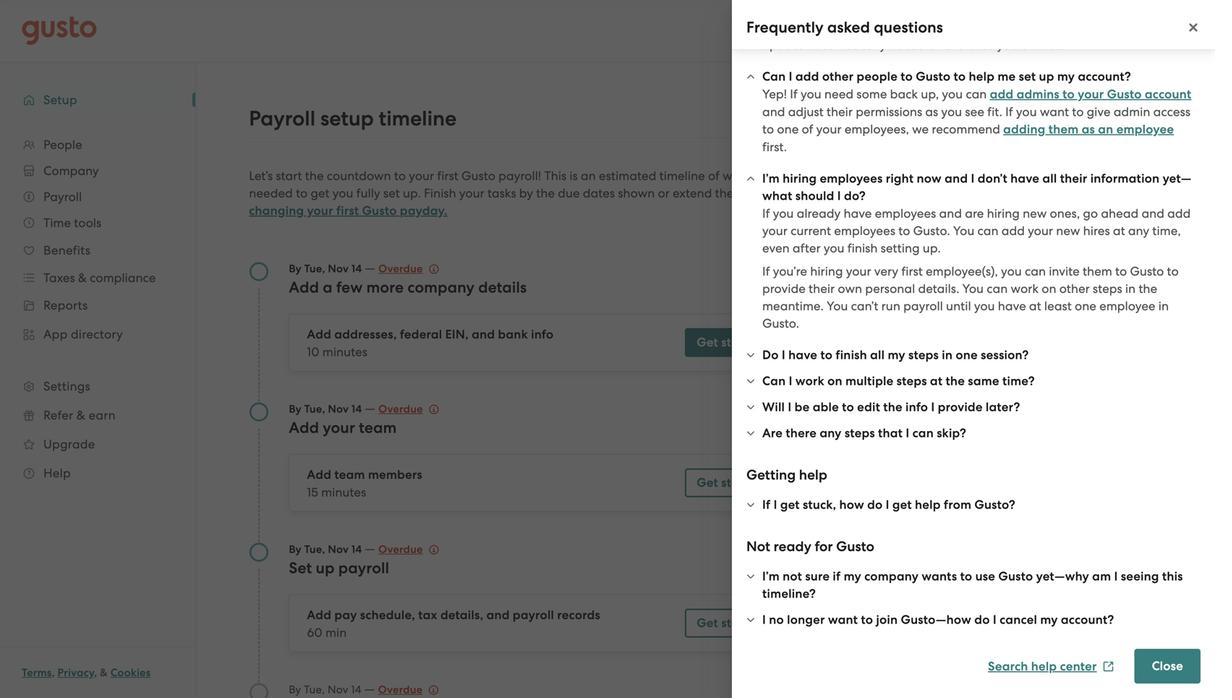Task type: describe. For each thing, give the bounding box(es) containing it.
can i add other people to gusto to help me set up my account?
[[763, 69, 1132, 84]]

get left stuck, on the right of page
[[781, 497, 800, 512]]

even
[[763, 241, 790, 255]]

to inside if you already have employees and are hiring new ones, go ahead and add your current employees to gusto. you can add your new hires at any time, even after you finish setting up.
[[899, 224, 910, 238]]

gusto inside "yep! if you need some back up, you can add admins to your gusto account and adjust their permissions as you see fit. if you want to give admin access to one of your employees, we recommend"
[[1107, 87, 1142, 102]]

details
[[478, 279, 527, 297]]

you down you'll
[[1001, 264, 1022, 279]]

estimated
[[599, 169, 657, 183]]

employee(s),
[[926, 264, 998, 279]]

until
[[946, 299, 971, 313]]

as inside adding them as an employee first.
[[1082, 122, 1095, 137]]

1 horizontal spatial new
[[1056, 224, 1080, 238]]

from
[[944, 497, 972, 512]]

shown
[[618, 186, 655, 200]]

admin
[[1114, 105, 1151, 119]]

my right cancel
[[1041, 612, 1058, 627]]

due inside —the due dates on your timeline will update automatically based on the date you choose.
[[1011, 20, 1033, 34]]

ahead
[[1101, 206, 1139, 221]]

can inside if you already have employees and are hiring new ones, go ahead and add your current employees to gusto. you can add your new hires at any time, even after you finish setting up.
[[978, 224, 999, 238]]

i right that at the right
[[906, 426, 910, 441]]

search
[[988, 659, 1028, 674]]

to right invite
[[1116, 264, 1127, 279]]

1 get started button from the top
[[685, 328, 776, 357]]

need inside download our handy checklist of everything you'll need to get set up for your first payroll.
[[1045, 226, 1074, 241]]

of inside download our handy checklist of everything you'll need to get set up for your first payroll.
[[1124, 209, 1136, 224]]

needed
[[249, 186, 293, 200]]

and inside add pay schedule, tax details, and payroll records 60 min
[[487, 608, 510, 623]]

have inside if you already have employees and are hiring new ones, go ahead and add your current employees to gusto. you can add your new hires at any time, even after you finish setting up.
[[844, 206, 872, 221]]

get inside let's start the countdown to your first gusto payroll! this is an estimated                     timeline of what's needed to get you fully set up.
[[311, 186, 330, 200]]

1 horizontal spatial &
[[100, 666, 108, 679]]

bank
[[498, 327, 528, 342]]

adding them as an employee link
[[1004, 122, 1174, 137]]

get for add your team
[[697, 475, 718, 490]]

employees inside i'm hiring employees right now and i don't have all their information yet— what should i do?
[[820, 171, 883, 186]]

set for can i add other people to gusto to help me set up my account?
[[1019, 69, 1036, 84]]

to inside i'm not sure if my company wants to use gusto yet—why am i seeing this timeline?
[[960, 569, 973, 584]]

1 vertical spatial want
[[828, 612, 858, 627]]

checklist inside download our handy checklist of everything you'll need to get set up for your first payroll.
[[1073, 209, 1121, 224]]

can inside "yep! if you need some back up, you can add admins to your gusto account and adjust their permissions as you see fit. if you want to give admin access to one of your employees, we recommend"
[[966, 87, 987, 101]]

4 14 from the top
[[351, 683, 362, 696]]

get started button for add your team
[[685, 468, 776, 497]]

i left no
[[763, 612, 766, 627]]

4 nov from the top
[[328, 683, 348, 696]]

you're
[[773, 264, 807, 279]]

their inside if you're hiring your very first employee(s), you can invite them to gusto to provide their own personal details. you can work on other steps in the meantime. you can't run payroll until you have at least one employee in gusto.
[[809, 281, 835, 296]]

can left invite
[[1025, 264, 1046, 279]]

information
[[1091, 171, 1160, 186]]

can't
[[851, 299, 879, 313]]

team inside 'add team members 15 minutes'
[[334, 467, 365, 482]]

2 vertical spatial in
[[942, 348, 953, 362]]

up for my
[[1039, 69, 1055, 84]]

to left edit
[[842, 400, 854, 415]]

i inside i'm not sure if my company wants to use gusto yet—why am i seeing this timeline?
[[1115, 569, 1118, 584]]

if you already have employees and are hiring new ones, go ahead and add your current employees to gusto. you can add your new hires at any time, even after you finish setting up.
[[763, 206, 1191, 255]]

and inside "add addresses, federal ein, and bank info 10 minutes"
[[472, 327, 495, 342]]

handy
[[1034, 209, 1070, 224]]

1 vertical spatial do
[[975, 612, 990, 627]]

least
[[1045, 299, 1072, 313]]

if right fit.
[[1006, 105, 1013, 119]]

gusto. inside if you already have employees and are hiring new ones, go ahead and add your current employees to gusto. you can add your new hires at any time, even after you finish setting up.
[[913, 224, 950, 238]]

questions
[[874, 18, 943, 37]]

i down update
[[789, 69, 793, 84]]

you for details.
[[963, 281, 984, 296]]

1 vertical spatial finish
[[836, 348, 867, 362]]

frequently
[[747, 18, 824, 37]]

have up our
[[1005, 184, 1037, 200]]

gusto up up,
[[916, 69, 951, 84]]

1 vertical spatial any
[[820, 426, 842, 441]]

can down employee(s),
[[987, 281, 1008, 296]]

invite
[[1049, 264, 1080, 279]]

1 get started from the top
[[697, 335, 764, 350]]

you right until
[[974, 299, 995, 313]]

ready inside frequently asked questions dialog
[[774, 538, 812, 555]]

other inside if you're hiring your very first employee(s), you can invite them to gusto to provide their own personal details. you can work on other steps in the meantime. you can't run payroll until you have at least one employee in gusto.
[[1060, 281, 1090, 296]]

2 , from the left
[[94, 666, 97, 679]]

choose.
[[1021, 38, 1065, 52]]

2 vertical spatial employees
[[834, 224, 896, 238]]

on up add admins to your gusto account link
[[1071, 20, 1086, 34]]

to right countdown
[[394, 169, 406, 183]]

started for set up payroll
[[721, 616, 764, 631]]

your left tasks
[[459, 186, 485, 200]]

0 horizontal spatial do
[[868, 497, 883, 512]]

first inside let's start the countdown to your first gusto payroll! this is an estimated                     timeline of what's needed to get you fully set up.
[[437, 169, 459, 183]]

minutes inside "add addresses, federal ein, and bank info 10 minutes"
[[323, 345, 368, 359]]

steps up can i work on multiple steps at the same time?
[[909, 348, 939, 362]]

refer & earn link
[[14, 402, 181, 428]]

yet—why
[[1036, 569, 1090, 584]]

no
[[769, 612, 784, 627]]

not ready for gusto
[[747, 538, 875, 555]]

their inside "yep! if you need some back up, you can add admins to your gusto account and adjust their permissions as you see fit. if you want to give admin access to one of your employees, we recommend"
[[827, 105, 853, 119]]

can left 'skip?'
[[913, 426, 934, 441]]

get for set up payroll
[[697, 616, 718, 631]]

if
[[833, 569, 841, 584]]

1 horizontal spatial one
[[956, 348, 978, 362]]

multiple
[[846, 374, 894, 389]]

one inside "yep! if you need some back up, you can add admins to your gusto account and adjust their permissions as you see fit. if you want to give admin access to one of your employees, we recommend"
[[777, 122, 799, 136]]

1 horizontal spatial in
[[1126, 281, 1136, 296]]

tue, for up
[[304, 543, 325, 556]]

will i be able to edit the info i provide later?
[[763, 400, 1020, 415]]

changing your first gusto payday. button
[[249, 202, 448, 220]]

1 get from the top
[[697, 335, 718, 350]]

update
[[763, 38, 804, 52]]

i left the "be"
[[788, 400, 792, 415]]

list containing benefits
[[0, 132, 195, 488]]

by tue, nov 14 — for up
[[289, 542, 378, 556]]

you inside —the due dates on your timeline will update automatically based on the date you choose.
[[997, 38, 1018, 52]]

details,
[[441, 608, 484, 623]]

what
[[949, 184, 985, 200]]

due inside finish your tasks by the due dates shown or extend them by changing your first gusto payday.
[[558, 186, 580, 200]]

your up give
[[1078, 87, 1104, 102]]

gusto inside let's start the countdown to your first gusto payroll! this is an estimated                     timeline of what's needed to get you fully set up.
[[462, 169, 496, 183]]

their inside i'm hiring employees right now and i don't have all their information yet— what should i do?
[[1060, 171, 1088, 186]]

you right 'after'
[[824, 241, 845, 255]]

finish
[[424, 186, 456, 200]]

i left do?
[[838, 188, 841, 203]]

payroll inside add pay schedule, tax details, and payroll records 60 min
[[513, 608, 554, 623]]

employees,
[[845, 122, 909, 136]]

them for own
[[1083, 264, 1113, 279]]

0 horizontal spatial new
[[1023, 206, 1047, 221]]

on right based
[[928, 38, 943, 52]]

gusto up if
[[836, 538, 875, 555]]

do?
[[844, 188, 866, 203]]

do i have to finish all my steps in one session?
[[763, 348, 1029, 362]]

refer
[[43, 408, 73, 423]]

get started button for set up payroll
[[685, 609, 776, 638]]

payroll.
[[1039, 244, 1082, 258]]

up,
[[921, 87, 939, 101]]

addresses,
[[334, 327, 397, 342]]

0 vertical spatial ready
[[1040, 184, 1078, 200]]

up. inside let's start the countdown to your first gusto payroll! this is an estimated                     timeline of what's needed to get you fully set up.
[[403, 186, 421, 200]]

for inside frequently asked questions dialog
[[815, 538, 833, 555]]

your up 'add team members 15 minutes'
[[323, 419, 355, 437]]

get right "how"
[[893, 497, 912, 512]]

and inside "yep! if you need some back up, you can add admins to your gusto account and adjust their permissions as you see fit. if you want to give admin access to one of your employees, we recommend"
[[763, 105, 785, 119]]

on inside if you're hiring your very first employee(s), you can invite them to gusto to provide their own personal details. you can work on other steps in the meantime. you can't run payroll until you have at least one employee in gusto.
[[1042, 281, 1057, 296]]

download our handy checklist of everything you'll need to get set up for your first payroll.
[[949, 209, 1136, 258]]

wants
[[922, 569, 957, 584]]

am
[[1093, 569, 1111, 584]]

later?
[[986, 400, 1020, 415]]

not
[[783, 569, 802, 584]]

— for team
[[365, 401, 375, 416]]

details.
[[918, 281, 960, 296]]

faqs
[[1145, 110, 1174, 125]]

timeline inside —the due dates on your timeline will update automatically based on the date you choose.
[[1117, 20, 1163, 34]]

help up stuck, on the right of page
[[799, 467, 828, 483]]

the inside if you're hiring your very first employee(s), you can invite them to gusto to provide their own personal details. you can work on other steps in the meantime. you can't run payroll until you have at least one employee in gusto.
[[1139, 281, 1158, 296]]

gusto inside finish your tasks by the due dates shown or extend them by changing your first gusto payday.
[[362, 203, 397, 218]]

timeline?
[[763, 586, 816, 601]]

to left join
[[861, 612, 873, 627]]

all inside i'm hiring employees right now and i don't have all their information yet— what should i do?
[[1043, 171, 1057, 186]]

i down the getting
[[774, 497, 777, 512]]

by for add a few more company details
[[289, 262, 302, 275]]

of inside "yep! if you need some back up, you can add admins to your gusto account and adjust their permissions as you see fit. if you want to give admin access to one of your employees, we recommend"
[[802, 122, 814, 136]]

hiring inside if you already have employees and are hiring new ones, go ahead and add your current employees to gusto. you can add your new hires at any time, even after you finish setting up.
[[987, 206, 1020, 221]]

terms
[[22, 666, 52, 679]]

you up 'adjust'
[[801, 87, 822, 101]]

tax
[[418, 608, 437, 623]]

you down what
[[773, 206, 794, 221]]

members
[[368, 467, 422, 482]]

close button
[[1135, 649, 1201, 684]]

schedule,
[[360, 608, 415, 623]]

this
[[544, 169, 567, 183]]

them for payday.
[[715, 186, 745, 200]]

to up "first."
[[763, 122, 774, 136]]

have right the do
[[789, 348, 818, 362]]

are
[[965, 206, 984, 221]]

i left don't
[[971, 171, 975, 186]]

yet—
[[1163, 171, 1192, 186]]

overdue button for few
[[378, 260, 439, 277]]

admins
[[1017, 87, 1060, 102]]

the right edit
[[884, 400, 903, 415]]

payroll setup timeline
[[249, 106, 457, 131]]

and left are
[[939, 206, 962, 221]]

hiring inside if you're hiring your very first employee(s), you can invite them to gusto to provide their own personal details. you can work on other steps in the meantime. you can't run payroll until you have at least one employee in gusto.
[[810, 264, 843, 279]]

get started for payroll
[[697, 616, 764, 631]]

i left cancel
[[993, 612, 997, 627]]

setup link
[[14, 87, 181, 113]]

& inside refer & earn link
[[77, 408, 85, 423]]

if right yep! at the top of the page
[[790, 87, 798, 101]]

edit
[[857, 400, 881, 415]]

help left me
[[969, 69, 995, 84]]

to down start on the left top of the page
[[296, 186, 308, 200]]

employee inside if you're hiring your very first employee(s), you can invite them to gusto to provide their own personal details. you can work on other steps in the meantime. you can't run payroll until you have at least one employee in gusto.
[[1100, 299, 1156, 313]]

of inside let's start the countdown to your first gusto payroll! this is an estimated                     timeline of what's needed to get you fully set up.
[[708, 169, 720, 183]]

download checklist
[[967, 267, 1080, 282]]

first inside finish your tasks by the due dates shown or extend them by changing your first gusto payday.
[[336, 203, 359, 218]]

gusto inside if you're hiring your very first employee(s), you can invite them to gusto to provide their own personal details. you can work on other steps in the meantime. you can't run payroll until you have at least one employee in gusto.
[[1130, 264, 1164, 279]]

i right "how"
[[886, 497, 890, 512]]

0 vertical spatial team
[[359, 419, 397, 437]]

to up able
[[821, 348, 833, 362]]

your down 'adjust'
[[817, 122, 842, 136]]

permissions
[[856, 105, 923, 119]]

0 horizontal spatial timeline
[[379, 106, 457, 131]]

pay
[[334, 608, 357, 623]]

any inside if you already have employees and are hiring new ones, go ahead and add your current employees to gusto. you can add your new hires at any time, even after you finish setting up.
[[1129, 224, 1150, 238]]

1 vertical spatial account?
[[1061, 612, 1114, 627]]

tue, for a
[[304, 262, 325, 275]]

at inside if you're hiring your very first employee(s), you can invite them to gusto to provide their own personal details. you can work on other steps in the meantime. you can't run payroll until you have at least one employee in gusto.
[[1029, 299, 1042, 313]]

finish inside if you already have employees and are hiring new ones, go ahead and add your current employees to gusto. you can add your new hires at any time, even after you finish setting up.
[[848, 241, 878, 255]]

set inside let's start the countdown to your first gusto payroll! this is an estimated                     timeline of what's needed to get you fully set up.
[[383, 186, 400, 200]]

setting
[[881, 241, 920, 255]]

2 by from the left
[[748, 186, 762, 200]]

few
[[336, 279, 363, 297]]

overdue button for team
[[378, 400, 439, 418]]

fit.
[[988, 105, 1003, 119]]

your right the changing
[[307, 203, 333, 218]]

or
[[658, 186, 670, 200]]

and up time, in the top right of the page
[[1142, 206, 1165, 221]]

0 horizontal spatial company
[[408, 279, 475, 297]]

search help center link
[[988, 659, 1115, 674]]

after
[[793, 241, 821, 255]]

i up there
[[789, 374, 793, 389]]

help
[[43, 466, 71, 480]]

employee inside adding them as an employee first.
[[1117, 122, 1174, 137]]

get inside download our handy checklist of everything you'll need to get set up for your first payroll.
[[1092, 226, 1111, 241]]

your up payroll.
[[1028, 224, 1053, 238]]

overdue for few
[[378, 262, 423, 275]]

let's
[[249, 169, 273, 183]]

and inside i'm hiring employees right now and i don't have all their information yet— what should i do?
[[945, 171, 968, 186]]

need inside "yep! if you need some back up, you can add admins to your gusto account and adjust their permissions as you see fit. if you want to give admin access to one of your employees, we recommend"
[[825, 87, 854, 101]]

app directory
[[43, 327, 123, 341]]

4 tue, from the top
[[304, 683, 325, 696]]

1 vertical spatial payroll
[[338, 559, 389, 577]]

cookies button
[[111, 664, 151, 682]]

overdue button for payroll
[[378, 541, 439, 558]]

to right what
[[989, 184, 1002, 200]]

now
[[917, 171, 942, 186]]

payroll!
[[499, 169, 541, 183]]

want inside "yep! if you need some back up, you can add admins to your gusto account and adjust their permissions as you see fit. if you want to give admin access to one of your employees, we recommend"
[[1040, 105, 1069, 119]]

0 horizontal spatial at
[[930, 374, 943, 389]]

are there any steps that i can skip?
[[763, 426, 967, 441]]

there
[[786, 426, 817, 441]]

to up adding them as an employee link
[[1072, 105, 1084, 119]]

tue, for your
[[304, 403, 325, 416]]

see
[[965, 105, 985, 119]]

add addresses, federal ein, and bank info 10 minutes
[[307, 327, 554, 359]]

first inside download our handy checklist of everything you'll need to get set up for your first payroll.
[[1015, 244, 1036, 258]]

same
[[968, 374, 1000, 389]]

info inside "add addresses, federal ein, and bank info 10 minutes"
[[531, 327, 554, 342]]

you down can i add other people to gusto to help me set up my account?
[[942, 87, 963, 101]]

0 horizontal spatial up
[[316, 559, 335, 577]]

give
[[1087, 105, 1111, 119]]

add for add your team
[[289, 419, 319, 437]]

on up able
[[828, 374, 843, 389]]

my up add admins to your gusto account link
[[1058, 69, 1075, 84]]

download checklist link
[[949, 267, 1080, 282]]



Task type: locate. For each thing, give the bounding box(es) containing it.
, left 'privacy' "link"
[[52, 666, 55, 679]]

0 horizontal spatial work
[[796, 374, 825, 389]]

add inside "yep! if you need some back up, you can add admins to your gusto account and adjust their permissions as you see fit. if you want to give admin access to one of your employees, we recommend"
[[990, 87, 1014, 102]]

0 horizontal spatial in
[[942, 348, 953, 362]]

1 , from the left
[[52, 666, 55, 679]]

up up employee(s),
[[949, 244, 964, 258]]

have inside if you're hiring your very first employee(s), you can invite them to gusto to provide their own personal details. you can work on other steps in the meantime. you can't run payroll until you have at least one employee in gusto.
[[998, 299, 1026, 313]]

2 tue, from the top
[[304, 403, 325, 416]]

be
[[795, 400, 810, 415]]

get left the getting
[[697, 475, 718, 490]]

payroll up pay
[[338, 559, 389, 577]]

by for add your team
[[289, 403, 302, 416]]

info inside frequently asked questions dialog
[[906, 400, 928, 415]]

by down the changing
[[289, 262, 302, 275]]

hiring down what to have ready
[[987, 206, 1020, 221]]

download down the everything
[[967, 267, 1027, 282]]

my up can i work on multiple steps at the same time?
[[888, 348, 906, 362]]

them inside adding them as an employee first.
[[1049, 122, 1079, 137]]

1 14 from the top
[[351, 262, 362, 275]]

3 by from the top
[[289, 543, 302, 556]]

1 vertical spatial get
[[697, 475, 718, 490]]

1 horizontal spatial all
[[1043, 171, 1057, 186]]

get up changing your first gusto payday. button on the left top of the page
[[311, 186, 330, 200]]

1 vertical spatial an
[[581, 169, 596, 183]]

2 vertical spatial up
[[316, 559, 335, 577]]

on
[[1071, 20, 1086, 34], [928, 38, 943, 52], [1042, 281, 1057, 296], [828, 374, 843, 389]]

0 horizontal spatial dates
[[583, 186, 615, 200]]

1 horizontal spatial as
[[1082, 122, 1095, 137]]

by for set up payroll
[[289, 543, 302, 556]]

tue, up set
[[304, 543, 325, 556]]

first down fully
[[336, 203, 359, 218]]

extend
[[673, 186, 712, 200]]

want right longer
[[828, 612, 858, 627]]

your inside if you're hiring your very first employee(s), you can invite them to gusto to provide their own personal details. you can work on other steps in the meantime. you can't run payroll until you have at least one employee in gusto.
[[846, 264, 872, 279]]

1 horizontal spatial do
[[975, 612, 990, 627]]

your inside let's start the countdown to your first gusto payroll! this is an estimated                     timeline of what's needed to get you fully set up.
[[409, 169, 434, 183]]

can up yep! at the top of the page
[[763, 69, 786, 84]]

meantime.
[[763, 299, 824, 313]]

them inside if you're hiring your very first employee(s), you can invite them to gusto to provide their own personal details. you can work on other steps in the meantime. you can't run payroll until you have at least one employee in gusto.
[[1083, 264, 1113, 279]]

1 vertical spatial employees
[[875, 206, 936, 221]]

add for add a few more company details
[[289, 279, 319, 297]]

by tue, nov 14 — up a
[[289, 261, 378, 275]]

employees up setting on the right top of the page
[[875, 206, 936, 221]]

you for gusto.
[[953, 224, 975, 238]]

all up handy
[[1043, 171, 1057, 186]]

very
[[875, 264, 899, 279]]

don't
[[978, 171, 1008, 186]]

can
[[966, 87, 987, 101], [978, 224, 999, 238], [1025, 264, 1046, 279], [987, 281, 1008, 296], [913, 426, 934, 441]]

0 vertical spatial for
[[967, 244, 983, 258]]

run
[[882, 299, 901, 313]]

1 vertical spatial team
[[334, 467, 365, 482]]

at inside if you already have employees and are hiring new ones, go ahead and add your current employees to gusto. you can add your new hires at any time, even after you finish setting up.
[[1113, 224, 1125, 238]]

1 vertical spatial other
[[1060, 281, 1090, 296]]

i down can i work on multiple steps at the same time?
[[931, 400, 935, 415]]

14 for team
[[351, 403, 362, 416]]

list
[[0, 132, 195, 488]]

if you're hiring your very first employee(s), you can invite them to gusto to provide their own personal details. you can work on other steps in the meantime. you can't run payroll until you have at least one employee in gusto.
[[763, 264, 1179, 331]]

people
[[857, 69, 898, 84]]

1 vertical spatial new
[[1056, 224, 1080, 238]]

up. inside if you already have employees and are hiring new ones, go ahead and add your current employees to gusto. you can add your new hires at any time, even after you finish setting up.
[[923, 241, 941, 255]]

2 vertical spatial payroll
[[513, 608, 554, 623]]

frequently asked questions
[[747, 18, 943, 37]]

info right bank
[[531, 327, 554, 342]]

0 vertical spatial set
[[1019, 69, 1036, 84]]

1 vertical spatial provide
[[938, 400, 983, 415]]

2 vertical spatial get started button
[[685, 609, 776, 638]]

have down do?
[[844, 206, 872, 221]]

all
[[1043, 171, 1057, 186], [870, 348, 885, 362]]

one right least
[[1075, 299, 1097, 313]]

4 by tue, nov 14 — from the top
[[289, 682, 378, 696]]

0 vertical spatial account?
[[1078, 69, 1132, 84]]

close
[[1152, 659, 1184, 674]]

2 get from the top
[[697, 475, 718, 490]]

4 by from the top
[[289, 683, 301, 696]]

for inside download our handy checklist of everything you'll need to get set up for your first payroll.
[[967, 244, 983, 258]]

more
[[367, 279, 404, 297]]

3 get started button from the top
[[685, 609, 776, 638]]

what to have ready
[[949, 184, 1078, 200]]

app directory link
[[14, 321, 181, 347]]

1 vertical spatial timeline
[[379, 106, 457, 131]]

3 nov from the top
[[328, 543, 349, 556]]

add team members 15 minutes
[[307, 467, 422, 500]]

gusto down fully
[[362, 203, 397, 218]]

0 horizontal spatial one
[[777, 122, 799, 136]]

cancel
[[1000, 612, 1038, 627]]

tue, right circle blank image at the bottom
[[304, 683, 325, 696]]

circle blank image
[[249, 683, 269, 698]]

1 horizontal spatial any
[[1129, 224, 1150, 238]]

employees
[[820, 171, 883, 186], [875, 206, 936, 221], [834, 224, 896, 238]]

0 vertical spatial provide
[[763, 281, 806, 296]]

up inside download our handy checklist of everything you'll need to get set up for your first payroll.
[[949, 244, 964, 258]]

other down automatically
[[822, 69, 854, 84]]

can for can i work on multiple steps at the same time?
[[763, 374, 786, 389]]

1 vertical spatial checklist
[[1030, 267, 1080, 282]]

hiring inside i'm hiring employees right now and i don't have all their information yet— what should i do?
[[783, 171, 817, 186]]

you up recommend
[[942, 105, 962, 119]]

can i work on multiple steps at the same time?
[[763, 374, 1035, 389]]

3 get from the top
[[697, 616, 718, 631]]

up inside frequently asked questions dialog
[[1039, 69, 1055, 84]]

0 vertical spatial hiring
[[783, 171, 817, 186]]

an inside let's start the countdown to your first gusto payroll! this is an estimated                     timeline of what's needed to get you fully set up.
[[581, 169, 596, 183]]

add a few more company details
[[289, 279, 527, 297]]

i'm inside i'm not sure if my company wants to use gusto yet—why am i seeing this timeline?
[[763, 569, 780, 584]]

0 vertical spatial all
[[1043, 171, 1057, 186]]

get started
[[697, 335, 764, 350], [697, 475, 764, 490], [697, 616, 764, 631]]

refer & earn
[[43, 408, 116, 423]]

download for download checklist
[[967, 267, 1027, 282]]

2 vertical spatial you
[[827, 299, 848, 313]]

new up you'll
[[1023, 206, 1047, 221]]

2 get started button from the top
[[685, 468, 776, 497]]

have down download checklist link
[[998, 299, 1026, 313]]

not
[[747, 538, 771, 555]]

your up even
[[763, 224, 788, 238]]

add for add team members 15 minutes
[[307, 467, 331, 482]]

1 horizontal spatial gusto.
[[913, 224, 950, 238]]

by tue, nov 14 — for a
[[289, 261, 378, 275]]

skip?
[[937, 426, 967, 441]]

them right adding
[[1049, 122, 1079, 137]]

employee
[[1117, 122, 1174, 137], [1100, 299, 1156, 313]]

terms link
[[22, 666, 52, 679]]

them inside finish your tasks by the due dates shown or extend them by changing your first gusto payday.
[[715, 186, 745, 200]]

gusto right use
[[999, 569, 1033, 584]]

1 horizontal spatial ,
[[94, 666, 97, 679]]

0 vertical spatial info
[[531, 327, 554, 342]]

0 horizontal spatial ready
[[774, 538, 812, 555]]

0 vertical spatial employee
[[1117, 122, 1174, 137]]

by right circle blank image at the bottom
[[289, 683, 301, 696]]

0 vertical spatial them
[[1049, 122, 1079, 137]]

first inside if you're hiring your very first employee(s), you can invite them to gusto to provide their own personal details. you can work on other steps in the meantime. you can't run payroll until you have at least one employee in gusto.
[[902, 264, 923, 279]]

of
[[802, 122, 814, 136], [708, 169, 720, 183], [1124, 209, 1136, 224]]

getting help
[[747, 467, 828, 483]]

employee right least
[[1100, 299, 1156, 313]]

gusto inside i'm not sure if my company wants to use gusto yet—why am i seeing this timeline?
[[999, 569, 1033, 584]]

0 vertical spatial other
[[822, 69, 854, 84]]

1 by tue, nov 14 — from the top
[[289, 261, 378, 275]]

the inside finish your tasks by the due dates shown or extend them by changing your first gusto payday.
[[536, 186, 555, 200]]

add for add addresses, federal ein, and bank info 10 minutes
[[307, 327, 331, 342]]

directory
[[71, 327, 123, 341]]

do right "how"
[[868, 497, 883, 512]]

gusto. up setting on the right top of the page
[[913, 224, 950, 238]]

you
[[953, 224, 975, 238], [963, 281, 984, 296], [827, 299, 848, 313]]

1 vertical spatial one
[[1075, 299, 1097, 313]]

gusto navigation element
[[0, 62, 195, 511]]

by tue, nov 14 — up add your team on the bottom left of the page
[[289, 401, 378, 416]]

gusto up tasks
[[462, 169, 496, 183]]

1 i'm from the top
[[763, 171, 780, 186]]

0 horizontal spatial set
[[383, 186, 400, 200]]

1 horizontal spatial company
[[865, 569, 919, 584]]

nov up a
[[328, 262, 349, 275]]

i'm up what
[[763, 171, 780, 186]]

3 started from the top
[[721, 616, 764, 631]]

nov for a
[[328, 262, 349, 275]]

of right hires
[[1124, 209, 1136, 224]]

2 horizontal spatial in
[[1159, 299, 1169, 313]]

1 vertical spatial at
[[1029, 299, 1042, 313]]

3 tue, from the top
[[304, 543, 325, 556]]

3 get started from the top
[[697, 616, 764, 631]]

3 by tue, nov 14 — from the top
[[289, 542, 378, 556]]

first down you'll
[[1015, 244, 1036, 258]]

will
[[763, 400, 785, 415]]

company
[[408, 279, 475, 297], [865, 569, 919, 584]]

0 horizontal spatial gusto.
[[763, 316, 800, 331]]

1 vertical spatial of
[[708, 169, 720, 183]]

work up the "be"
[[796, 374, 825, 389]]

to up setting on the right top of the page
[[899, 224, 910, 238]]

1 vertical spatial all
[[870, 348, 885, 362]]

to inside download our handy checklist of everything you'll need to get set up for your first payroll.
[[1077, 226, 1089, 241]]

0 vertical spatial checklist
[[1073, 209, 1121, 224]]

countdown
[[327, 169, 391, 183]]

one
[[777, 122, 799, 136], [1075, 299, 1097, 313], [956, 348, 978, 362]]

help left from
[[915, 497, 941, 512]]

our
[[1012, 209, 1031, 224]]

2 nov from the top
[[328, 403, 349, 416]]

set down "ahead"
[[1114, 226, 1131, 241]]

if for have
[[763, 206, 770, 221]]

2 can from the top
[[763, 374, 786, 389]]

steps inside if you're hiring your very first employee(s), you can invite them to gusto to provide their own personal details. you can work on other steps in the meantime. you can't run payroll until you have at least one employee in gusto.
[[1093, 281, 1123, 296]]

1 horizontal spatial payroll
[[513, 608, 554, 623]]

payroll inside if you're hiring your very first employee(s), you can invite them to gusto to provide their own personal details. you can work on other steps in the meantime. you can't run payroll until you have at least one employee in gusto.
[[904, 299, 943, 313]]

account menu element
[[936, 0, 1194, 61]]

nov for up
[[328, 543, 349, 556]]

timeline right setup
[[379, 106, 457, 131]]

hiring
[[783, 171, 817, 186], [987, 206, 1020, 221], [810, 264, 843, 279]]

to up the back in the right top of the page
[[901, 69, 913, 84]]

want down the "admins"
[[1040, 105, 1069, 119]]

work inside if you're hiring your very first employee(s), you can invite them to gusto to provide their own personal details. you can work on other steps in the meantime. you can't run payroll until you have at least one employee in gusto.
[[1011, 281, 1039, 296]]

add inside "add addresses, federal ein, and bank info 10 minutes"
[[307, 327, 331, 342]]

up. right setting on the right top of the page
[[923, 241, 941, 255]]

1 horizontal spatial provide
[[938, 400, 983, 415]]

0 vertical spatial any
[[1129, 224, 1150, 238]]

2 started from the top
[[721, 475, 764, 490]]

you up adding
[[1016, 105, 1037, 119]]

1 vertical spatial as
[[1082, 122, 1095, 137]]

add for add pay schedule, tax details, and payroll records 60 min
[[307, 608, 331, 623]]

if for your
[[763, 264, 770, 279]]

date
[[968, 38, 994, 52]]

tue, up a
[[304, 262, 325, 275]]

— for payroll
[[365, 542, 375, 556]]

1 horizontal spatial timeline
[[660, 169, 705, 183]]

0 vertical spatial payroll
[[904, 299, 943, 313]]

& left the cookies 'button'
[[100, 666, 108, 679]]

your inside download our handy checklist of everything you'll need to get set up for your first payroll.
[[986, 244, 1011, 258]]

1 started from the top
[[721, 335, 764, 350]]

download for download our handy checklist of everything you'll need to get set up for your first payroll.
[[949, 209, 1009, 224]]

reports link
[[14, 292, 181, 318]]

i'm for i'm not sure if my company wants to use gusto yet—why am i seeing this timeline?
[[763, 569, 780, 584]]

1 by from the top
[[289, 262, 302, 275]]

do
[[763, 348, 779, 362]]

gusto. inside if you're hiring your very first employee(s), you can invite them to gusto to provide their own personal details. you can work on other steps in the meantime. you can't run payroll until you have at least one employee in gusto.
[[763, 316, 800, 331]]

an right the is
[[581, 169, 596, 183]]

reports
[[43, 298, 88, 313]]

i'm inside i'm hiring employees right now and i don't have all their information yet— what should i do?
[[763, 171, 780, 186]]

get started for team
[[697, 475, 764, 490]]

the
[[946, 38, 965, 52], [305, 169, 324, 183], [536, 186, 555, 200], [1139, 281, 1158, 296], [946, 374, 965, 389], [884, 400, 903, 415]]

terms , privacy , & cookies
[[22, 666, 151, 679]]

automatically
[[807, 38, 886, 52]]

up. up payday.
[[403, 186, 421, 200]]

dates inside finish your tasks by the due dates shown or extend them by changing your first gusto payday.
[[583, 186, 615, 200]]

0 horizontal spatial due
[[558, 186, 580, 200]]

other
[[822, 69, 854, 84], [1060, 281, 1090, 296]]

download inside download our handy checklist of everything you'll need to get set up for your first payroll.
[[949, 209, 1009, 224]]

0 horizontal spatial as
[[926, 105, 939, 119]]

1 vertical spatial dates
[[583, 186, 615, 200]]

1 vertical spatial company
[[865, 569, 919, 584]]

gusto up admin
[[1107, 87, 1142, 102]]

2 get started from the top
[[697, 475, 764, 490]]

have
[[1011, 171, 1040, 186], [1005, 184, 1037, 200], [844, 206, 872, 221], [998, 299, 1026, 313], [789, 348, 818, 362]]

2 14 from the top
[[351, 403, 362, 416]]

gusto?
[[975, 497, 1016, 512]]

0 vertical spatial up.
[[403, 186, 421, 200]]

0 horizontal spatial all
[[870, 348, 885, 362]]

timeline inside let's start the countdown to your first gusto payroll! this is an estimated                     timeline of what's needed to get you fully set up.
[[660, 169, 705, 183]]

1 horizontal spatial work
[[1011, 281, 1039, 296]]

set for download our handy checklist of everything you'll need to get set up for your first payroll.
[[1114, 226, 1131, 241]]

2 vertical spatial started
[[721, 616, 764, 631]]

1 tue, from the top
[[304, 262, 325, 275]]

as inside "yep! if you need some back up, you can add admins to your gusto account and adjust their permissions as you see fit. if you want to give admin access to one of your employees, we recommend"
[[926, 105, 939, 119]]

your inside —the due dates on your timeline will update automatically based on the date you choose.
[[1089, 20, 1114, 34]]

have inside i'm hiring employees right now and i don't have all their information yet— what should i do?
[[1011, 171, 1040, 186]]

the down time, in the top right of the page
[[1139, 281, 1158, 296]]

you inside let's start the countdown to your first gusto payroll! this is an estimated                     timeline of what's needed to get you fully set up.
[[333, 186, 353, 200]]

1 vertical spatial get started button
[[685, 468, 776, 497]]

the left same
[[946, 374, 965, 389]]

1 horizontal spatial ready
[[1040, 184, 1078, 200]]

0 vertical spatial started
[[721, 335, 764, 350]]

company inside i'm not sure if my company wants to use gusto yet—why am i seeing this timeline?
[[865, 569, 919, 584]]

started for add your team
[[721, 475, 764, 490]]

you inside if you already have employees and are hiring new ones, go ahead and add your current employees to gusto. you can add your new hires at any time, even after you finish setting up.
[[953, 224, 975, 238]]

steps
[[1093, 281, 1123, 296], [909, 348, 939, 362], [897, 374, 927, 389], [845, 426, 875, 441]]

overdue for team
[[378, 403, 423, 416]]

set inside download our handy checklist of everything you'll need to get set up for your first payroll.
[[1114, 226, 1131, 241]]

to left use
[[960, 569, 973, 584]]

by tue, nov 14 — for your
[[289, 401, 378, 416]]

you down own
[[827, 299, 848, 313]]

add inside add pay schedule, tax details, and payroll records 60 min
[[307, 608, 331, 623]]

started down meantime.
[[721, 335, 764, 350]]

1 vertical spatial get started
[[697, 475, 764, 490]]

already
[[797, 206, 841, 221]]

2 horizontal spatial up
[[1039, 69, 1055, 84]]

set
[[1019, 69, 1036, 84], [383, 186, 400, 200], [1114, 226, 1131, 241]]

to down time, in the top right of the page
[[1167, 264, 1179, 279]]

0 vertical spatial gusto.
[[913, 224, 950, 238]]

search help center
[[988, 659, 1097, 674]]

and right ein,
[[472, 327, 495, 342]]

— for few
[[365, 261, 375, 275]]

1 horizontal spatial info
[[906, 400, 928, 415]]

2 horizontal spatial them
[[1083, 264, 1113, 279]]

0 vertical spatial get started
[[697, 335, 764, 350]]

that
[[878, 426, 903, 441]]

add inside 'add team members 15 minutes'
[[307, 467, 331, 482]]

3 14 from the top
[[351, 543, 362, 556]]

2 horizontal spatial at
[[1113, 224, 1125, 238]]

steps down edit
[[845, 426, 875, 441]]

0 vertical spatial minutes
[[323, 345, 368, 359]]

home image
[[22, 16, 97, 45]]

if inside if you're hiring your very first employee(s), you can invite them to gusto to provide their own personal details. you can work on other steps in the meantime. you can't run payroll until you have at least one employee in gusto.
[[763, 264, 770, 279]]

want
[[1040, 105, 1069, 119], [828, 612, 858, 627]]

setup
[[320, 106, 374, 131]]

help link
[[14, 460, 181, 486]]

of left 'what's'
[[708, 169, 720, 183]]

14
[[351, 262, 362, 275], [351, 403, 362, 416], [351, 543, 362, 556], [351, 683, 362, 696]]

overdue for payroll
[[378, 543, 423, 556]]

set up payroll
[[289, 559, 389, 577]]

steps down hires
[[1093, 281, 1123, 296]]

provide inside if you're hiring your very first employee(s), you can invite them to gusto to provide their own personal details. you can work on other steps in the meantime. you can't run payroll until you have at least one employee in gusto.
[[763, 281, 806, 296]]

frequently asked questions dialog
[[732, 0, 1215, 698]]

upgrade link
[[14, 431, 181, 457]]

any down "ahead"
[[1129, 224, 1150, 238]]

get down go
[[1092, 226, 1111, 241]]

to down go
[[1077, 226, 1089, 241]]

the inside let's start the countdown to your first gusto payroll! this is an estimated                     timeline of what's needed to get you fully set up.
[[305, 169, 324, 183]]

0 vertical spatial their
[[827, 105, 853, 119]]

1 horizontal spatial other
[[1060, 281, 1090, 296]]

nov for your
[[328, 403, 349, 416]]

14 for few
[[351, 262, 362, 275]]

ready up the ones,
[[1040, 184, 1078, 200]]

up for for
[[949, 244, 964, 258]]

started down are
[[721, 475, 764, 490]]

0 vertical spatial one
[[777, 122, 799, 136]]

to up see
[[954, 69, 966, 84]]

1 horizontal spatial up.
[[923, 241, 941, 255]]

one up same
[[956, 348, 978, 362]]

1 by from the left
[[519, 186, 533, 200]]

1 vertical spatial them
[[715, 186, 745, 200]]

my inside i'm not sure if my company wants to use gusto yet—why am i seeing this timeline?
[[844, 569, 862, 584]]

overdue
[[378, 262, 423, 275], [378, 403, 423, 416], [378, 543, 423, 556], [378, 683, 423, 696]]

to right the "admins"
[[1063, 87, 1075, 102]]

2 vertical spatial them
[[1083, 264, 1113, 279]]

if for stuck,
[[763, 497, 771, 512]]

can for can i add other people to gusto to help me set up my account?
[[763, 69, 786, 84]]

1 horizontal spatial up
[[949, 244, 964, 258]]

—the due dates on your timeline will update automatically based on the date you choose.
[[763, 20, 1185, 52]]

2 by from the top
[[289, 403, 302, 416]]

start
[[276, 169, 302, 183]]

let's start the countdown to your first gusto payroll! this is an estimated                     timeline of what's needed to get you fully set up.
[[249, 169, 759, 200]]

1 vertical spatial in
[[1159, 299, 1169, 313]]

0 vertical spatial dates
[[1036, 20, 1068, 34]]

app
[[43, 327, 68, 341]]

adding them as an employee first.
[[763, 122, 1174, 154]]

15
[[307, 485, 318, 500]]

set inside frequently asked questions dialog
[[1019, 69, 1036, 84]]

2 i'm from the top
[[763, 569, 780, 584]]

help left center
[[1031, 659, 1057, 674]]

benefits
[[43, 243, 90, 258]]

an inside adding them as an employee first.
[[1098, 122, 1114, 137]]

finish
[[848, 241, 878, 255], [836, 348, 867, 362]]

0 horizontal spatial provide
[[763, 281, 806, 296]]

right
[[886, 171, 914, 186]]

download up the everything
[[949, 209, 1009, 224]]

dates inside —the due dates on your timeline will update automatically based on the date you choose.
[[1036, 20, 1068, 34]]

0 horizontal spatial any
[[820, 426, 842, 441]]

0 vertical spatial up
[[1039, 69, 1055, 84]]

0 vertical spatial new
[[1023, 206, 1047, 221]]

timeline up extend
[[660, 169, 705, 183]]

one up "first."
[[777, 122, 799, 136]]

14 for payroll
[[351, 543, 362, 556]]

0 vertical spatial as
[[926, 105, 939, 119]]

company up ein,
[[408, 279, 475, 297]]

1 nov from the top
[[328, 262, 349, 275]]

0 horizontal spatial payroll
[[338, 559, 389, 577]]

checklist
[[1073, 209, 1121, 224], [1030, 267, 1080, 282]]

the inside —the due dates on your timeline will update automatically based on the date you choose.
[[946, 38, 965, 52]]

2 vertical spatial timeline
[[660, 169, 705, 183]]

what
[[763, 188, 793, 203]]

steps down do i have to finish all my steps in one session?
[[897, 374, 927, 389]]

based
[[890, 38, 925, 52]]

1 vertical spatial minutes
[[321, 485, 366, 500]]

and right 'details,'
[[487, 608, 510, 623]]

if left you're
[[763, 264, 770, 279]]

0 horizontal spatial need
[[825, 87, 854, 101]]

2 horizontal spatial timeline
[[1117, 20, 1163, 34]]

account
[[1145, 87, 1192, 102]]

2 vertical spatial at
[[930, 374, 943, 389]]

by up add your team on the bottom left of the page
[[289, 403, 302, 416]]

my right if
[[844, 569, 862, 584]]

one inside if you're hiring your very first employee(s), you can invite them to gusto to provide their own personal details. you can work on other steps in the meantime. you can't run payroll until you have at least one employee in gusto.
[[1075, 299, 1097, 313]]

seeing
[[1121, 569, 1159, 584]]

join
[[876, 612, 898, 627]]

go
[[1083, 206, 1098, 221]]

minutes inside 'add team members 15 minutes'
[[321, 485, 366, 500]]

nov up the set up payroll
[[328, 543, 349, 556]]

0 horizontal spatial for
[[815, 538, 833, 555]]

ein,
[[445, 327, 469, 342]]

by
[[289, 262, 302, 275], [289, 403, 302, 416], [289, 543, 302, 556], [289, 683, 301, 696]]

i'm for i'm hiring employees right now and i don't have all their information yet— what should i do?
[[763, 171, 780, 186]]

1 can from the top
[[763, 69, 786, 84]]

2 horizontal spatial set
[[1114, 226, 1131, 241]]

if i get stuck, how do i get help from gusto?
[[763, 497, 1016, 512]]

0 vertical spatial work
[[1011, 281, 1039, 296]]

and down yep! at the top of the page
[[763, 105, 785, 119]]

i right the do
[[782, 348, 786, 362]]

2 by tue, nov 14 — from the top
[[289, 401, 378, 416]]



Task type: vqa. For each thing, say whether or not it's contained in the screenshot.
the top bookkeeper
no



